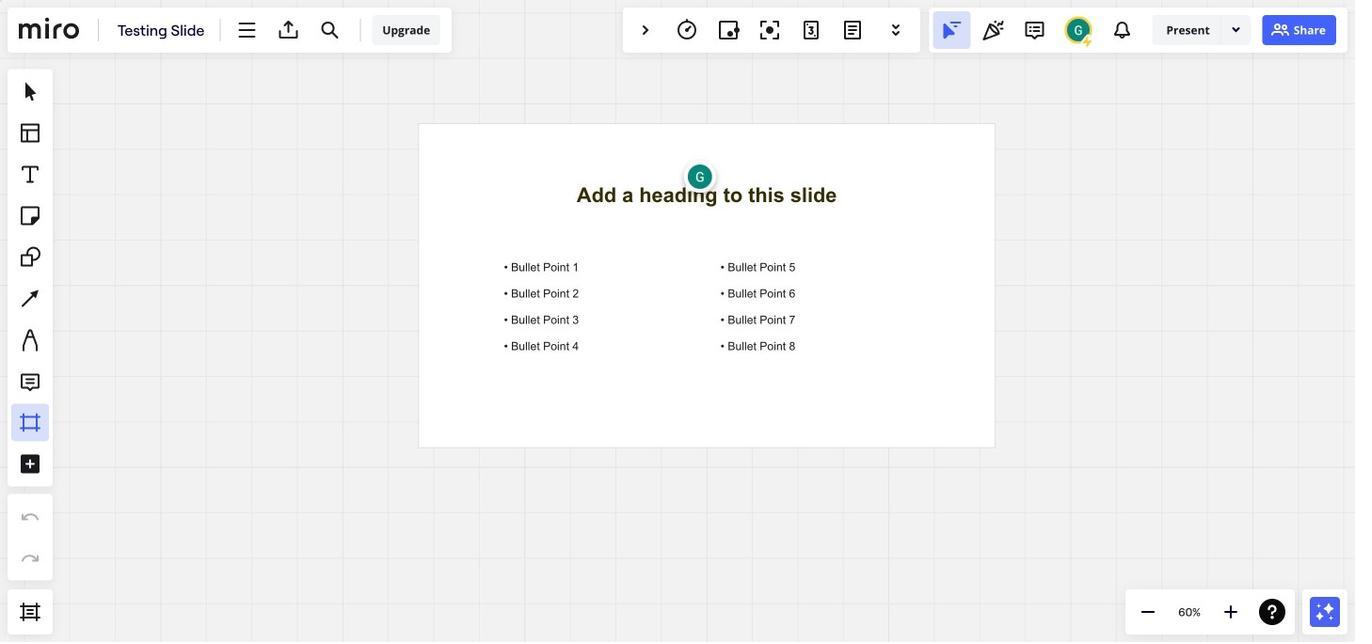 Task type: describe. For each thing, give the bounding box(es) containing it.
communication toolbar
[[929, 8, 1348, 53]]

hide apps image
[[634, 19, 657, 41]]

creation toolbar
[[8, 60, 53, 590]]

0 horizontal spatial spagx image
[[1080, 34, 1095, 49]]

export this board image
[[277, 19, 300, 41]]

2 horizontal spatial spagx image
[[1269, 19, 1292, 41]]

board toolbar
[[8, 8, 452, 53]]

reactions image
[[982, 19, 1005, 41]]

search image
[[319, 19, 341, 41]]

main menu image
[[236, 19, 258, 41]]



Task type: locate. For each thing, give the bounding box(es) containing it.
feed image
[[1111, 19, 1134, 41]]

comment image
[[1024, 19, 1046, 41]]

1 horizontal spatial spagx image
[[1229, 22, 1244, 37]]

open frames image
[[19, 601, 41, 624]]

collaboration toolbar
[[623, 8, 921, 53]]

hide collaborators' cursors image
[[941, 19, 963, 41]]

spagx image
[[1269, 19, 1292, 41], [1229, 22, 1244, 37], [1080, 34, 1095, 49]]



Task type: vqa. For each thing, say whether or not it's contained in the screenshot.
Reactions icon
yes



